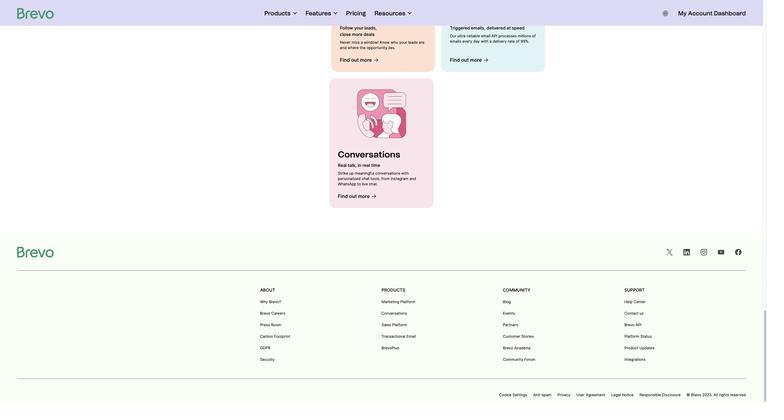 Task type: vqa. For each thing, say whether or not it's contained in the screenshot.
THE SUPPORT
yes



Task type: locate. For each thing, give the bounding box(es) containing it.
1 vertical spatial and
[[410, 177, 416, 181]]

api up platform status
[[636, 323, 642, 328]]

sales up "follow"
[[340, 12, 364, 22]]

more for sales platform
[[360, 57, 372, 63]]

disclosure
[[662, 393, 681, 398]]

delivered
[[487, 25, 506, 31]]

1 vertical spatial brevo image
[[17, 247, 54, 258]]

with up instagram
[[401, 171, 409, 176]]

strike up meaningful conversations with personalized chat tools, from instagram and whatsapp to live chat.
[[338, 171, 416, 187]]

0 vertical spatial of
[[532, 34, 536, 38]]

your right who
[[399, 40, 407, 45]]

brevo up press
[[260, 312, 270, 316]]

live
[[362, 182, 368, 187]]

marketing
[[382, 300, 399, 305]]

product
[[625, 346, 638, 351]]

platform up leads,
[[366, 12, 403, 22]]

reserved
[[730, 393, 746, 398]]

platform inside platform status link
[[625, 335, 639, 339]]

brevo image
[[17, 8, 54, 19], [17, 247, 54, 258]]

facebook image
[[735, 249, 742, 256]]

account
[[688, 10, 713, 17]]

1 horizontal spatial sales
[[382, 323, 391, 328]]

where
[[348, 45, 359, 50]]

conversations
[[338, 150, 400, 160], [382, 312, 407, 316]]

find out more down to
[[338, 194, 370, 199]]

legal notice link
[[611, 393, 634, 398]]

blog link
[[503, 300, 511, 305]]

cookie settings
[[499, 393, 527, 398]]

a up the
[[361, 40, 363, 45]]

1 vertical spatial sales platform
[[382, 323, 407, 328]]

integrations link
[[625, 358, 646, 363]]

1 horizontal spatial your
[[399, 40, 407, 45]]

more
[[352, 32, 363, 37], [360, 57, 372, 63], [470, 57, 482, 63], [358, 194, 370, 199]]

platform up transactional email
[[392, 323, 407, 328]]

youtube image
[[718, 249, 724, 256]]

brevo down customer
[[503, 346, 513, 351]]

at
[[507, 25, 511, 31]]

sales platform up leads,
[[340, 12, 403, 22]]

delivery
[[493, 39, 507, 44]]

brevo
[[260, 312, 270, 316], [625, 323, 635, 328], [503, 346, 513, 351], [691, 393, 701, 398]]

out for sales
[[351, 57, 359, 63]]

with down email
[[481, 39, 489, 44]]

find for sales
[[340, 57, 350, 63]]

0 vertical spatial sales
[[340, 12, 364, 22]]

spam
[[542, 393, 552, 398]]

1 horizontal spatial of
[[532, 34, 536, 38]]

brevoplus
[[382, 346, 399, 351]]

a
[[490, 39, 492, 44], [361, 40, 363, 45]]

your left leads,
[[354, 25, 363, 31]]

transactional email link
[[382, 334, 416, 340]]

pricing link
[[346, 10, 366, 17]]

privacy
[[558, 393, 571, 398]]

press room link
[[260, 323, 281, 328]]

find for triggered
[[450, 57, 460, 63]]

1 horizontal spatial and
[[410, 177, 416, 181]]

out down where
[[351, 57, 359, 63]]

events link
[[503, 311, 515, 317]]

status
[[641, 335, 652, 339]]

footprint
[[274, 335, 290, 339]]

more down live
[[358, 194, 370, 199]]

with
[[481, 39, 489, 44], [401, 171, 409, 176]]

find
[[340, 57, 350, 63], [450, 57, 460, 63], [338, 194, 348, 199]]

brevo down contact
[[625, 323, 635, 328]]

your inside 'follow your leads, close more deals'
[[354, 25, 363, 31]]

sales platform down conversations link on the bottom
[[382, 323, 407, 328]]

integrations
[[625, 358, 646, 362]]

events
[[503, 312, 515, 316]]

cookie settings link
[[499, 393, 527, 398]]

1 horizontal spatial api
[[636, 323, 642, 328]]

more for conversations
[[358, 194, 370, 199]]

our
[[450, 34, 456, 38]]

0 vertical spatial conversations
[[338, 150, 400, 160]]

real
[[338, 163, 347, 168]]

products
[[264, 10, 291, 17]]

product updates link
[[625, 346, 655, 351]]

0 vertical spatial brevo image
[[17, 8, 54, 19]]

platform down brevo api link at the right bottom
[[625, 335, 639, 339]]

and inside never miss a window! know who your leads are and where the opportunity lies.
[[340, 45, 347, 50]]

1 vertical spatial with
[[401, 171, 409, 176]]

anti-
[[533, 393, 542, 398]]

of right rate
[[516, 39, 520, 44]]

more up the 'miss'
[[352, 32, 363, 37]]

instagram
[[391, 177, 408, 181]]

platform inside "marketing platform" link
[[400, 300, 415, 305]]

find out more for triggered
[[450, 57, 482, 63]]

1 horizontal spatial a
[[490, 39, 492, 44]]

more down day
[[470, 57, 482, 63]]

help center link
[[625, 300, 646, 305]]

find out more
[[340, 57, 372, 63], [450, 57, 482, 63], [338, 194, 370, 199]]

0 vertical spatial api
[[492, 34, 498, 38]]

triggered emails, delivered at speed
[[450, 25, 525, 31]]

find out more down the every
[[450, 57, 482, 63]]

security link
[[260, 358, 275, 363]]

more down the
[[360, 57, 372, 63]]

1 horizontal spatial with
[[481, 39, 489, 44]]

miss
[[352, 40, 360, 45]]

0 horizontal spatial a
[[361, 40, 363, 45]]

0 horizontal spatial with
[[401, 171, 409, 176]]

find down emails
[[450, 57, 460, 63]]

0 horizontal spatial sales
[[340, 12, 364, 22]]

conversations up sales platform link
[[382, 312, 407, 316]]

press room
[[260, 323, 281, 328]]

and down the never
[[340, 45, 347, 50]]

and right instagram
[[410, 177, 416, 181]]

conversations up real
[[338, 150, 400, 160]]

leads,
[[365, 25, 377, 31]]

0 vertical spatial and
[[340, 45, 347, 50]]

sales up transactional
[[382, 323, 391, 328]]

your inside never miss a window! know who your leads are and where the opportunity lies.
[[399, 40, 407, 45]]

find down where
[[340, 57, 350, 63]]

find out more down where
[[340, 57, 372, 63]]

0 vertical spatial with
[[481, 39, 489, 44]]

sales
[[340, 12, 364, 22], [382, 323, 391, 328]]

0 horizontal spatial and
[[340, 45, 347, 50]]

follow
[[340, 25, 353, 31]]

instagram image
[[701, 249, 707, 256]]

community forum
[[503, 358, 536, 362]]

ultra-
[[458, 34, 467, 38]]

follow your leads, close more deals
[[340, 25, 377, 37]]

© brevo 2023. all rights reserved
[[687, 393, 746, 398]]

from
[[381, 177, 390, 181]]

product updates
[[625, 346, 655, 351]]

1 vertical spatial api
[[636, 323, 642, 328]]

out down whatsapp
[[349, 194, 357, 199]]

1 vertical spatial sales
[[382, 323, 391, 328]]

more for triggered emails, delivered at speed
[[470, 57, 482, 63]]

1 vertical spatial your
[[399, 40, 407, 45]]

contact us link
[[625, 311, 644, 317]]

why
[[260, 300, 268, 305]]

center
[[634, 300, 646, 305]]

of right millions on the right top
[[532, 34, 536, 38]]

0 horizontal spatial api
[[492, 34, 498, 38]]

your
[[354, 25, 363, 31], [399, 40, 407, 45]]

forum
[[524, 358, 536, 362]]

out down the every
[[461, 57, 469, 63]]

talk,
[[348, 163, 357, 168]]

close
[[340, 32, 351, 37]]

reliable
[[467, 34, 480, 38]]

a down email
[[490, 39, 492, 44]]

community
[[503, 358, 523, 362]]

tools,
[[371, 177, 380, 181]]

customer
[[503, 335, 520, 339]]

platform right marketing
[[400, 300, 415, 305]]

0 vertical spatial your
[[354, 25, 363, 31]]

0 horizontal spatial your
[[354, 25, 363, 31]]

api up delivery
[[492, 34, 498, 38]]

every
[[462, 39, 472, 44]]

notice
[[622, 393, 634, 398]]

0 horizontal spatial of
[[516, 39, 520, 44]]

gdpr
[[260, 346, 270, 351]]

99%.
[[521, 39, 529, 44]]



Task type: describe. For each thing, give the bounding box(es) containing it.
sales inside sales platform link
[[382, 323, 391, 328]]

stories
[[521, 335, 534, 339]]

platform status
[[625, 335, 652, 339]]

carbon
[[260, 335, 273, 339]]

lies.
[[388, 45, 395, 50]]

emails,
[[471, 25, 485, 31]]

updates
[[640, 346, 655, 351]]

rights
[[719, 393, 729, 398]]

with inside our ultra-reliable email api processes millions of emails every day with a delivery rate of 99%.
[[481, 39, 489, 44]]

brevo academy
[[503, 346, 531, 351]]

linkedin image
[[684, 249, 690, 256]]

home hero image image
[[355, 87, 409, 141]]

brevo api link
[[625, 323, 642, 328]]

to
[[357, 182, 361, 187]]

more inside 'follow your leads, close more deals'
[[352, 32, 363, 37]]

real
[[363, 163, 370, 168]]

press
[[260, 323, 270, 328]]

opportunity
[[367, 45, 387, 50]]

brevo for brevo api
[[625, 323, 635, 328]]

leads
[[408, 40, 418, 45]]

strike
[[338, 171, 348, 176]]

why brevo?
[[260, 300, 281, 305]]

a inside our ultra-reliable email api processes millions of emails every day with a delivery rate of 99%.
[[490, 39, 492, 44]]

0 vertical spatial sales platform
[[340, 12, 403, 22]]

email
[[481, 34, 491, 38]]

deals
[[364, 32, 375, 37]]

privacy link
[[558, 393, 571, 398]]

processes
[[499, 34, 517, 38]]

transactional
[[382, 335, 405, 339]]

api inside brevo api link
[[636, 323, 642, 328]]

why brevo? link
[[260, 300, 281, 305]]

responsible disclosure link
[[640, 393, 681, 398]]

customer stories link
[[503, 334, 534, 340]]

all
[[714, 393, 718, 398]]

room
[[271, 323, 281, 328]]

day
[[473, 39, 480, 44]]

resources
[[375, 10, 405, 17]]

partners link
[[503, 323, 518, 328]]

platform inside sales platform link
[[392, 323, 407, 328]]

never
[[340, 40, 351, 45]]

my account dashboard
[[678, 10, 746, 17]]

2 brevo image from the top
[[17, 247, 54, 258]]

the
[[360, 45, 366, 50]]

anti-spam link
[[533, 393, 552, 398]]

rate
[[508, 39, 515, 44]]

marketing platform
[[382, 300, 415, 305]]

email
[[406, 335, 416, 339]]

pricing
[[346, 10, 366, 17]]

find out more for sales
[[340, 57, 372, 63]]

1 vertical spatial conversations
[[382, 312, 407, 316]]

speed
[[512, 25, 525, 31]]

1 vertical spatial of
[[516, 39, 520, 44]]

and inside strike up meaningful conversations with personalized chat tools, from instagram and whatsapp to live chat.
[[410, 177, 416, 181]]

us
[[640, 312, 644, 316]]

who
[[391, 40, 398, 45]]

community
[[503, 288, 531, 293]]

features
[[306, 10, 331, 17]]

twitter image
[[666, 249, 673, 256]]

find down whatsapp
[[338, 194, 348, 199]]

legal
[[611, 393, 621, 398]]

out for triggered
[[461, 57, 469, 63]]

brevo api
[[625, 323, 642, 328]]

our ultra-reliable email api processes millions of emails every day with a delivery rate of 99%.
[[450, 34, 536, 44]]

know
[[380, 40, 390, 45]]

conversations
[[375, 171, 400, 176]]

gdpr link
[[260, 346, 270, 351]]

brevo right ©
[[691, 393, 701, 398]]

brevo for brevo careers
[[260, 312, 270, 316]]

brevoplus link
[[382, 346, 399, 351]]

brevo?
[[269, 300, 281, 305]]

resources link
[[375, 10, 412, 17]]

are
[[419, 40, 424, 45]]

products link
[[264, 10, 297, 17]]

api inside our ultra-reliable email api processes millions of emails every day with a delivery rate of 99%.
[[492, 34, 498, 38]]

agreement
[[586, 393, 605, 398]]

real talk, in real time
[[338, 163, 380, 168]]

my account dashboard link
[[678, 10, 746, 17]]

academy
[[514, 346, 531, 351]]

a inside never miss a window! know who your leads are and where the opportunity lies.
[[361, 40, 363, 45]]

whatsapp
[[338, 182, 356, 187]]

with inside strike up meaningful conversations with personalized chat tools, from instagram and whatsapp to live chat.
[[401, 171, 409, 176]]

contact
[[625, 312, 639, 316]]

careers
[[271, 312, 285, 316]]

brevo careers link
[[260, 311, 285, 317]]

anti-spam
[[533, 393, 552, 398]]

conversations link
[[382, 311, 407, 317]]

my
[[678, 10, 687, 17]]

products
[[382, 288, 405, 293]]

brevo for brevo academy
[[503, 346, 513, 351]]

button image
[[663, 11, 668, 16]]

settings
[[513, 393, 527, 398]]

chat.
[[369, 182, 378, 187]]

millions
[[518, 34, 531, 38]]

brevo academy link
[[503, 346, 531, 351]]

1 brevo image from the top
[[17, 8, 54, 19]]

2023.
[[702, 393, 713, 398]]

up
[[349, 171, 354, 176]]

user agreement
[[576, 393, 605, 398]]

window!
[[364, 40, 379, 45]]

user
[[576, 393, 585, 398]]

support
[[625, 288, 645, 293]]

user agreement link
[[576, 393, 605, 398]]



